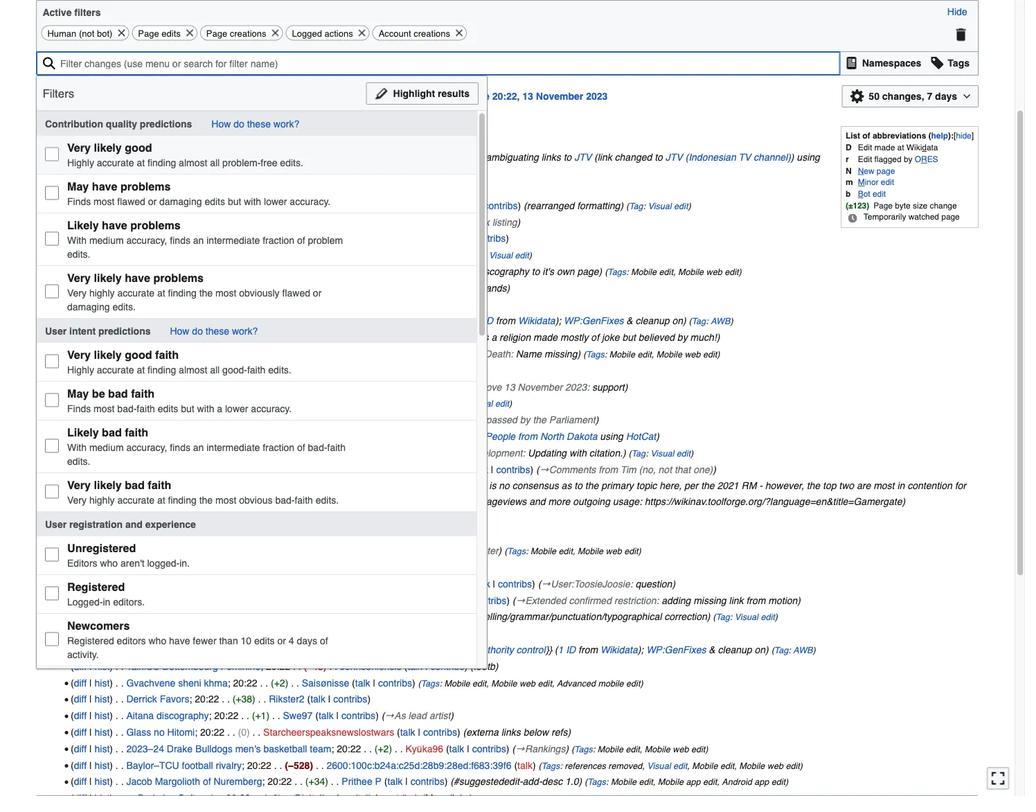 Task type: locate. For each thing, give the bounding box(es) containing it.
12 diff from the top
[[74, 348, 87, 359]]

22 hist link from the top
[[95, 545, 110, 556]]

wikidata down ‎ (spelling/grammar/punctuation/typographical correction) tag : visual edit
[[601, 644, 638, 655]]

problems inside may have problems finds most flawed or damaging edits but with lower accuracy.
[[121, 180, 171, 193]]

diff for league of nations
[[74, 282, 87, 294]]

view inside button
[[377, 91, 399, 102]]

diff link for alan r. woolworth
[[74, 431, 87, 442]]

aminchauhan
[[230, 299, 291, 310]]

diff link for wikipedia:arbitration committee/procedures
[[74, 595, 87, 606]]

hist for bc žalgiris
[[95, 628, 110, 639]]

at down gamergate
[[157, 494, 165, 505]]

edit right d
[[858, 143, 872, 152]]

medium inside likely have problems with medium accuracy, finds an intermediate fraction of problem edits.
[[89, 234, 124, 246]]

4 very from the top
[[67, 348, 91, 361]]

likely for likely have problems
[[67, 219, 99, 231]]

good for very likely good
[[125, 141, 152, 154]]

id down (spelling/grammar/punctuation/typographical on the bottom of page
[[566, 644, 576, 655]]

account creations
[[379, 28, 450, 39]]

2 all from the top
[[210, 364, 220, 375]]

1 useless from the top
[[138, 183, 172, 195]]

in inside registered logged-in editors.
[[103, 596, 110, 607]]

2 vertical spatial but
[[181, 403, 194, 414]]

8 hist link from the top
[[95, 299, 110, 310]]

1 vertical spatial edit
[[858, 155, 872, 164]]

1 horizontal spatial }}
[[546, 644, 552, 655]]

likely inside very likely have problems very highly accurate at finding the most obviously flawed or damaging edits.
[[94, 271, 122, 284]]

how do these work? down +32
[[170, 325, 258, 336]]

3 check image from the top
[[45, 586, 59, 600]]

of up sayers/archive1
[[297, 442, 305, 453]]

finds inside likely have problems with medium accuracy, finds an intermediate fraction of problem edits.
[[170, 234, 190, 246]]

34 diff from the top
[[74, 727, 87, 738]]

on) down motion at the right bottom
[[755, 644, 769, 655]]

16 hist from the top
[[95, 431, 110, 442]]

tag inside '‎ tag : visual edit'
[[409, 513, 423, 523]]

1 vertical spatial 0 ‎
[[241, 727, 253, 738]]

0 vertical spatial these
[[247, 118, 271, 129]]

+2 ‎ up p
[[378, 743, 395, 754]]

fullscreen image
[[992, 771, 1005, 785]]

edits for newcomers
[[254, 635, 275, 646]]

with for likely have problems
[[67, 234, 87, 246]]

fraction inside likely bad faith with medium accuracy, finds an intermediate fraction of bad-faith edits.
[[263, 442, 295, 453]]

edits. inside likely bad faith with medium accuracy, finds an intermediate fraction of bad-faith edits.
[[67, 456, 90, 467]]

diff for aitana discography
[[74, 710, 87, 721]]

0 vertical spatial 13
[[523, 91, 533, 102]]

awb down motion at the right bottom
[[793, 645, 813, 655]]

with for likely bad faith
[[67, 442, 87, 453]]

→‎requested move 13 november 2023 link
[[419, 381, 587, 392]]

ew
[[864, 166, 875, 175]]

tags right →‎theater link
[[507, 546, 526, 556]]

21 hist from the top
[[95, 529, 110, 540]]

useless up on
[[138, 183, 172, 195]]

edits inside may be bad faith finds most bad-faith edits but with a lower accuracy.
[[158, 403, 178, 414]]

nabi
[[154, 512, 174, 523]]

+1 for +1
[[284, 398, 295, 409]]

cherokee
[[180, 233, 222, 244]]

visual edit link down has
[[428, 513, 468, 523]]

how up perry
[[170, 325, 189, 336]]

damaging inside may have problems finds most flawed or damaging edits but with lower accuracy.
[[159, 196, 202, 207]]

32 hist link from the top
[[95, 710, 110, 721]]

13 right 20:22,
[[523, 91, 533, 102]]

links inside (disambiguating links to jtv (link changed to jtv (indonesian tv channel) ) using disamassist .)
[[542, 151, 561, 163]]

accuracy. up the −141 ‎
[[290, 196, 331, 207]]

formatting)
[[577, 200, 624, 211]]

jtv left the (link
[[575, 151, 592, 163]]

check image for unregistered
[[45, 548, 59, 561]]

fraction inside likely have problems with medium accuracy, finds an intermediate fraction of problem edits.
[[263, 234, 295, 246]]

producer)
[[219, 644, 260, 655]]

remove 'logged actions' image
[[357, 26, 367, 40]]

at up volvo 20:22
[[157, 287, 165, 298]]

1 vertical spatial but
[[623, 332, 636, 343]]

0 horizontal spatial that
[[446, 480, 462, 491]]

1961 cfl season link
[[126, 365, 203, 376]]

21 hist link from the top
[[95, 529, 110, 540]]

1 vertical spatial accuracy,
[[126, 442, 167, 453]]

13 down contribution
[[36, 133, 47, 144]]

diff link for 2023–24 drake bulldogs men's basketball team
[[74, 743, 87, 754]]

problems inside likely have problems with medium accuracy, finds an intermediate fraction of problem edits.
[[130, 219, 181, 231]]

southeastern off-roaders link
[[330, 233, 443, 244]]

authority control link up (footb)
[[476, 644, 546, 655]]

wp:genfixes
[[564, 315, 624, 326], [647, 644, 706, 655]]

id up the →‎death link
[[484, 315, 493, 326]]

hist link for matthew perry
[[95, 348, 110, 359]]

edits left the remove 'page edits' image
[[162, 28, 181, 39]]

diff link for matthew perry
[[74, 348, 87, 359]]

1 horizontal spatial page
[[206, 28, 227, 39]]

contribs ‎ ( →‎extended confirmed restriction : adding missing link from motion )
[[473, 595, 801, 606]]

13 hist from the top
[[95, 381, 110, 392]]

2 vertical spatial november
[[518, 381, 563, 392]]

diff link for zubeen garg
[[74, 545, 87, 556]]

(wiki
[[302, 431, 324, 442]]

1 horizontal spatial that
[[675, 464, 691, 475]]

tag inside the authority control }} ( 1 id from wikidata ); wp:genfixes & cleanup on) tag : awb
[[775, 645, 789, 655]]

0 horizontal spatial lower
[[225, 403, 248, 414]]

hist for wikipedia:peer review/dorothy l. sayers/archive1
[[95, 464, 110, 475]]

using right channel)
[[797, 151, 820, 163]]

hist link for mike whitmarsh
[[95, 529, 110, 540]]

24 diff from the top
[[74, 562, 87, 573]]

: inside ‎ (#suggestededit-add-desc 1.0) tags : mobile edit mobile app edit android app edit
[[606, 777, 609, 787]]

work? for user intent predictions
[[232, 325, 258, 336]]

0 vertical spatial }}
[[463, 315, 470, 326]]

check image
[[45, 284, 59, 298], [45, 484, 59, 498], [45, 586, 59, 600], [45, 632, 59, 646]]

at right .)
[[137, 157, 145, 168]]

→‎user:toosiejoosie link
[[541, 578, 630, 589]]

in left editors.
[[103, 596, 110, 607]]

live updates
[[63, 91, 122, 102]]

listing
[[492, 216, 517, 228]]

: down removed
[[606, 777, 609, 787]]

rikster2 link
[[269, 694, 305, 705]]

is up →‎death
[[482, 332, 489, 343]]

0 vertical spatial +25
[[252, 282, 268, 294]]

on) up believed
[[672, 315, 686, 326]]

1 horizontal spatial per
[[685, 480, 699, 491]]

20:22 down woolworth
[[182, 447, 206, 458]]

1 finds from the top
[[170, 234, 190, 246]]

1 id link down (spelling/grammar/punctuation/typographical on the bottom of page
[[558, 644, 576, 655]]

advanced
[[557, 678, 596, 688]]

2 horizontal spatial +2
[[378, 743, 389, 754]]

0 vertical spatial wp:genfixes
[[564, 315, 624, 326]]

: down →‎track listing link
[[484, 250, 487, 261]]

: inside →‎death : name missing ) tags : mobile edit mobile web edit
[[605, 349, 607, 359]]

1 horizontal spatial 13
[[504, 381, 515, 392]]

hist for on view at the five spot cafe
[[95, 216, 110, 228]]

finds
[[170, 234, 190, 246], [170, 442, 190, 453]]

0 horizontal spatial is
[[482, 332, 489, 343]]

all left good-
[[210, 364, 220, 375]]

edit flagged by o r es n n ew page m m inor edit b
[[846, 155, 939, 198]]

edit inside b ot edit (±123) page byte size change
[[873, 189, 886, 198]]

android
[[722, 777, 752, 787]]

1 vertical spatial 1
[[558, 644, 564, 655]]

links
[[542, 151, 561, 163], [501, 727, 521, 738]]

hist for gamergate
[[95, 480, 110, 491]]

accurate
[[97, 157, 134, 168], [117, 287, 155, 298], [97, 364, 134, 375], [117, 494, 155, 505]]

contribs link
[[484, 200, 518, 211], [472, 233, 506, 244], [338, 315, 372, 326], [399, 332, 433, 343], [376, 414, 410, 425], [319, 447, 353, 458], [496, 464, 530, 475], [366, 512, 400, 523], [357, 529, 391, 540], [498, 578, 532, 589], [473, 595, 507, 606], [430, 611, 464, 622], [317, 628, 351, 639], [431, 661, 465, 672], [378, 677, 412, 688], [334, 694, 367, 705], [342, 710, 376, 721], [423, 727, 457, 738], [472, 743, 506, 754], [411, 776, 445, 787]]

highly up the user intent predictions
[[89, 287, 115, 298]]

diff for baylor–tcu football rivalry
[[74, 760, 87, 771]]

( up (spelling/grammar/punctuation/typographical on the bottom of page
[[513, 595, 516, 606]]

hist for talk:sc bettembourg féminine
[[95, 661, 110, 672]]

religion
[[500, 332, 531, 343]]

1.0)
[[565, 776, 582, 787]]

→‎other
[[363, 447, 396, 458]]

2023 down "contribution quality predictions"
[[100, 133, 121, 144]]

tags inside ‎ (#suggestededit-add-desc 1.0) tags : mobile edit mobile app edit android app edit
[[588, 777, 606, 787]]

1 very from the top
[[67, 141, 91, 154]]

1 vertical spatial predictions
[[98, 325, 151, 336]]

wikipedia:arbitration committee/procedures
[[126, 595, 317, 606]]

1 vertical spatial likely
[[67, 426, 99, 439]]

consensus
[[513, 480, 559, 491]]

diff link for levi colwill
[[74, 562, 87, 573]]

1 horizontal spatial 0
[[268, 414, 273, 425]]

diff link for glass no hitomi
[[74, 727, 87, 738]]

web inside ‎ 2600:100c:b24a:c25d:28b9:28ed:f683:39f6 talk ‎ tags : references removed visual edit mobile edit mobile web edit
[[768, 761, 784, 771]]

with for may have problems
[[244, 196, 261, 207]]

diff link
[[74, 151, 87, 163], [74, 183, 87, 195], [74, 200, 87, 211], [74, 216, 87, 228], [74, 233, 87, 244], [74, 249, 87, 261], [74, 266, 87, 277], [74, 282, 87, 294], [74, 299, 87, 310], [74, 315, 87, 326], [74, 348, 87, 359], [74, 365, 87, 376], [74, 381, 87, 392], [74, 398, 87, 409], [74, 414, 87, 425], [74, 431, 87, 442], [74, 447, 87, 458], [74, 464, 87, 475], [74, 480, 87, 491], [74, 512, 87, 523], [74, 529, 87, 540], [74, 545, 87, 556], [74, 562, 87, 573], [74, 578, 87, 589], [74, 595, 87, 606], [74, 611, 87, 622], [74, 628, 87, 639], [74, 644, 87, 655], [74, 661, 87, 672], [74, 677, 87, 688], [74, 694, 87, 705], [74, 710, 87, 721], [74, 727, 87, 738], [74, 743, 87, 754], [74, 760, 87, 771], [74, 776, 87, 787]]

restriction
[[614, 595, 656, 606]]

web inside the ‎ tags : mobile edit mobile web edit advanced mobile edit
[[520, 678, 536, 688]]

: inside ‎ (spelling/grammar/punctuation/typographical correction) tag : visual edit
[[730, 612, 733, 622]]

hist for sam ryder
[[95, 266, 110, 277]]

of inside likely have problems with medium accuracy, finds an intermediate fraction of problem edits.
[[297, 234, 305, 246]]

50 changes, 7 days button
[[842, 85, 979, 108]]

20 diff from the top
[[74, 480, 87, 491]]

2 doeson from the left
[[336, 332, 370, 343]]

‎ starcheerspeaksnewslostwars
[[261, 727, 394, 738]]

visual edit link down listing
[[489, 250, 529, 261]]

3 diff from the top
[[74, 200, 87, 211]]

visual inside '‎ tag : visual edit'
[[428, 513, 451, 523]]

0 left woko
[[268, 414, 273, 425]]

tags inside ‎ ( →‎discography : moved discography to it's own page ) tags : mobile edit mobile web edit
[[608, 267, 626, 277]]

0 horizontal spatial control
[[434, 315, 463, 326]]

to right changed
[[655, 151, 663, 163]]

2 horizontal spatial page
[[942, 212, 960, 221]]

+4
[[242, 529, 253, 540]]

highly inside very likely good faith highly accurate at finding almost all good-faith edits.
[[67, 364, 94, 375]]

2023 left 'support'
[[565, 381, 587, 392]]

faith down cfl
[[131, 387, 155, 400]]

1 horizontal spatial view
[[377, 91, 399, 102]]

registered inside registered logged-in editors.
[[67, 580, 125, 593]]

25 diff from the top
[[74, 578, 87, 589]]

1 horizontal spatial doeson
[[336, 332, 370, 343]]

more down as
[[548, 496, 570, 507]]

20:22 down "cafe"
[[250, 233, 275, 244]]

predictions up very likely good highly accurate at finding almost all problem-free edits.
[[140, 118, 192, 129]]

−43 ‎
[[307, 661, 329, 672]]

in for →‎cfl
[[447, 365, 455, 376]]

awb inside the authority control }} ( 1 id from wikidata ); wp:genfixes & cleanup on) tag : awb
[[793, 645, 813, 655]]

who
[[100, 557, 118, 568], [149, 635, 166, 646]]

m up b
[[846, 178, 853, 187]]

1
[[476, 315, 481, 326], [558, 644, 564, 655]]

18 hist from the top
[[95, 464, 110, 475]]

0 horizontal spatial these
[[206, 325, 229, 336]]

0 vertical spatial wp:genfixes link
[[564, 315, 624, 326]]

bad inside very likely bad faith very highly accurate at finding the most obvious bad-faith edits.
[[125, 478, 145, 491]]

2 user from the top
[[45, 518, 67, 529]]

35 diff link from the top
[[74, 760, 87, 771]]

7 diff from the top
[[74, 266, 87, 277]]

most inside very likely have problems very highly accurate at finding the most obviously flawed or damaging edits.
[[216, 287, 237, 298]]

1 horizontal spatial 1
[[558, 644, 564, 655]]

27 diff link from the top
[[74, 628, 87, 639]]

with inside may have problems finds most flawed or damaging edits but with lower accuracy.
[[244, 196, 261, 207]]

3 likely from the top
[[94, 348, 122, 361]]

on view at the five spot cafe
[[126, 216, 257, 228]]

4 hist from the top
[[95, 216, 110, 228]]

: inside →‎theater ) tags : mobile edit mobile web edit
[[526, 546, 528, 556]]

kona
[[311, 332, 334, 343]]

diff for alan r. woolworth
[[74, 431, 87, 442]]

tags inside the ‎ tags : mobile edit mobile web edit advanced mobile edit
[[421, 678, 440, 688]]

hist for matthew perry
[[95, 348, 110, 359]]

13
[[523, 91, 533, 102], [36, 133, 47, 144], [504, 381, 515, 392]]

34 hist from the top
[[95, 743, 110, 754]]

edit inside '‎ tag : visual edit'
[[454, 513, 468, 523]]

30 diff link from the top
[[74, 677, 87, 688]]

108.46.52.166 link
[[285, 282, 347, 294]]

medium inside likely bad faith with medium accuracy, finds an intermediate fraction of bad-faith edits.
[[89, 442, 124, 453]]

0 vertical spatial );
[[555, 315, 561, 326]]

+1 up woko
[[284, 398, 295, 409]]

31 hist from the top
[[95, 694, 110, 705]]

diff for matthew perry
[[74, 348, 87, 359]]

0 vertical spatial control
[[434, 315, 463, 326]]

diff link for talk:mortgage loan
[[74, 381, 87, 392]]

19 hist from the top
[[95, 480, 110, 491]]

2 vertical spatial +2 ‎
[[378, 743, 395, 754]]

bad- inside likely bad faith with medium accuracy, finds an intermediate fraction of bad-faith edits.
[[308, 442, 327, 453]]

edits down talk:mortgage loan link
[[158, 403, 178, 414]]

with left the jeep
[[67, 234, 87, 246]]

problems for may have problems
[[121, 180, 171, 193]]

also,
[[249, 496, 269, 507]]

at inside very likely good highly accurate at finding almost all problem-free edits.
[[137, 157, 145, 168]]

1 horizontal spatial −1
[[347, 611, 358, 622]]

page for )
[[577, 266, 599, 277]]

1 vertical spatial that
[[446, 480, 462, 491]]

0 vertical spatial 1 id link
[[476, 315, 493, 326]]

2 edit from the top
[[858, 155, 872, 164]]

bc žalgiris link
[[126, 628, 174, 639]]

1 vertical spatial with
[[197, 403, 214, 414]]

0 horizontal spatial doeson
[[185, 332, 218, 343]]

n down r
[[846, 166, 852, 175]]

since left 20:22,
[[465, 91, 490, 102]]

parliament up user:ericksmd3839/epidemiology
[[175, 183, 221, 195]]

1 horizontal spatial a
[[492, 332, 497, 343]]

wikidata link up religion
[[518, 315, 555, 326]]

1 vertical spatial a
[[217, 403, 222, 414]]

jtv left '(indonesian'
[[666, 151, 683, 163]]

page inside edit flagged by o r es n n ew page m m inor edit b
[[877, 166, 895, 175]]

0 horizontal spatial a
[[217, 403, 222, 414]]

intermediate for likely bad faith
[[207, 442, 260, 453]]

0 vertical spatial page
[[877, 166, 895, 175]]

0 up men's at the left of page
[[241, 727, 247, 738]]

0 horizontal spatial creations
[[230, 28, 266, 39]]

r
[[846, 155, 849, 164]]

creations for account creations
[[414, 28, 450, 39]]

1 user from the top
[[45, 325, 67, 336]]

2 medium from the top
[[89, 442, 124, 453]]

14 diff link from the top
[[74, 398, 87, 409]]

108.46.52.166
[[285, 282, 347, 294]]

2 vertical spatial problems
[[153, 271, 204, 284]]

check image for may have problems
[[45, 186, 59, 200]]

1 horizontal spatial wp:genfixes
[[647, 644, 706, 655]]

0 horizontal spatial +1
[[255, 710, 266, 721]]

diff for draft:mathilda odengrund
[[74, 398, 87, 409]]

view right on
[[142, 216, 163, 228]]

hist link for user:ericksmd3839/epidemiology of suicide
[[95, 200, 110, 211]]

1 horizontal spatial how
[[212, 118, 231, 129]]

johnsoniensis
[[340, 661, 402, 672]]

15 diff from the top
[[74, 398, 87, 409]]

bc
[[126, 628, 140, 639]]

0 horizontal spatial missing
[[545, 348, 577, 359]]

nations
[[172, 282, 205, 294]]

actions
[[325, 28, 353, 39]]

logged
[[292, 28, 322, 39]]

→‎comments
[[539, 464, 596, 475]]

1 vertical spatial work?
[[232, 325, 258, 336]]

most inside the (agreed that there is no consensus as to the primary topic here, per the 2021 rm - however, the top two are most in contention for that. splitting up per
[[874, 480, 895, 491]]

36 hist from the top
[[95, 776, 110, 787]]

1961 cfl season
[[126, 365, 203, 376]]

registered up logged- at the left bottom
[[67, 580, 125, 593]]

hist for volvo
[[95, 299, 110, 310]]

1 with from the top
[[67, 234, 87, 246]]

1 vertical spatial intermediate
[[207, 442, 260, 453]]

1 horizontal spatial 1 id link
[[558, 644, 576, 655]]

2 good from the top
[[125, 348, 152, 361]]

); down ‎ (spelling/grammar/punctuation/typographical correction) tag : visual edit
[[638, 644, 644, 655]]

29 diff link from the top
[[74, 661, 87, 672]]

diff for 2023–24 drake bulldogs men's basketball team
[[74, 743, 87, 754]]

2 highly from the top
[[67, 364, 94, 375]]

m useless parliament up alan r. woolworth link
[[126, 414, 221, 425]]

awb inside ‎ (+{{ authority control }} ( 1 id from wikidata ); wp:genfixes & cleanup on) tag : awb
[[711, 316, 731, 326]]

accurate inside very likely have problems very highly accurate at finding the most obviously flawed or damaging edits.
[[117, 287, 155, 298]]

intermediate down spot
[[207, 234, 260, 246]]

at inside very likely bad faith very highly accurate at finding the most obvious bad-faith edits.
[[157, 494, 165, 505]]

diff for 1961 cfl season
[[74, 365, 87, 376]]

filters
[[43, 86, 74, 100]]

hist link for bc žalgiris
[[95, 628, 110, 639]]

live
[[63, 91, 82, 102]]

work? for contribution quality predictions
[[274, 118, 299, 129]]

1 horizontal spatial wp:genfixes link
[[647, 644, 706, 655]]

0 vertical spatial how
[[212, 118, 231, 129]]

tag link down hotcat
[[632, 448, 646, 458]]

newcomers
[[67, 619, 130, 632]]

with inside may be bad faith finds most bad-faith edits but with a lower accuracy.
[[197, 403, 214, 414]]

6 hist link from the top
[[95, 266, 110, 277]]

33 hist link from the top
[[95, 727, 110, 738]]

missing down mostly
[[545, 348, 577, 359]]

2 almost from the top
[[179, 364, 207, 375]]

→‎rankings
[[516, 743, 566, 754]]

20:22 right suicide
[[321, 200, 345, 211]]

0 horizontal spatial 1 id link
[[476, 315, 493, 326]]

1 edit from the top
[[858, 143, 872, 152]]

9 diff from the top
[[74, 299, 87, 310]]

diff for zubeen garg
[[74, 545, 87, 556]]

flawed down escmix
[[282, 287, 310, 298]]

in left the contention
[[898, 480, 905, 491]]

1 horizontal spatial discography
[[477, 266, 529, 277]]

+439
[[388, 464, 410, 475]]

1 horizontal spatial creations
[[414, 28, 450, 39]]

awb link up much!)
[[711, 316, 731, 326]]

levi colwill link
[[126, 562, 175, 573]]

20:22 down −2
[[201, 529, 226, 540]]

12 hist link from the top
[[95, 365, 110, 376]]

november inside button
[[536, 91, 584, 102]]

byte
[[895, 201, 911, 210]]

tag inside ‎ (+{{ authority control }} ( 1 id from wikidata ); wp:genfixes & cleanup on) tag : awb
[[692, 316, 706, 326]]

glass no hitomi
[[126, 727, 195, 738]]

control up the ‎ tags : mobile edit mobile web edit advanced mobile edit
[[517, 644, 546, 655]]

17 hist from the top
[[95, 447, 110, 458]]

16 hist link from the top
[[95, 431, 110, 442]]

of inside newcomers registered editors who have fewer than 10 edits or 4 days of activity.
[[320, 635, 328, 646]]

11 hist from the top
[[95, 348, 110, 359]]

7
[[927, 91, 933, 102]]

intermediate up wikipedia:peer review/dorothy l. sayers/archive1
[[207, 442, 260, 453]]

problems inside very likely have problems very highly accurate at finding the most obviously flawed or damaging edits.
[[153, 271, 204, 284]]

very for very likely bad faith
[[67, 478, 91, 491]]

visual edit link up "not"
[[651, 448, 691, 458]]

7 diff link from the top
[[74, 266, 87, 277]]

may inside may be bad faith finds most bad-faith edits but with a lower accuracy.
[[67, 387, 89, 400]]

: inside ‎ (+{{ authority control }} ( 1 id from wikidata ); wp:genfixes & cleanup on) tag : awb
[[706, 316, 709, 326]]

1 vertical spatial on)
[[755, 644, 769, 655]]

how do these work? button for user intent predictions
[[165, 319, 263, 342]]

29 hist from the top
[[95, 661, 110, 672]]

1 jtv from the left
[[575, 151, 592, 163]]

+25 up aminchauhan on the left of page
[[252, 282, 268, 294]]

19 diff from the top
[[74, 464, 87, 475]]

ian (wiki ed) link
[[286, 431, 342, 442]]

17 diff link from the top
[[74, 447, 87, 458]]

1 vertical spatial wikidata link
[[601, 644, 638, 655]]

registered logged-in editors.
[[67, 580, 145, 607]]

23 hist link from the top
[[95, 562, 110, 573]]

0 horizontal spatial bad-
[[117, 403, 137, 414]]

18 hist link from the top
[[95, 464, 110, 475]]

4 check image from the top
[[45, 632, 59, 646]]

1 vertical spatial and
[[125, 518, 143, 529]]

14 diff from the top
[[74, 381, 87, 392]]

1 horizontal spatial since
[[465, 91, 490, 102]]

finding
[[148, 157, 176, 168], [168, 287, 197, 298], [148, 364, 176, 375], [168, 494, 197, 505]]

0 horizontal spatial awb link
[[711, 316, 731, 326]]

tags right tag image
[[948, 58, 970, 69]]

0 vertical spatial 0 ‎
[[268, 414, 279, 425]]

8 diff from the top
[[74, 282, 87, 294]]

visual right removed
[[647, 761, 671, 771]]

6 hist from the top
[[95, 266, 110, 277]]

namespaces
[[862, 58, 922, 69]]

hide button
[[954, 131, 974, 141]]

jacob margolioth of nuremberg
[[126, 776, 262, 787]]

jacob margolioth of nuremberg link
[[126, 776, 262, 787]]

+38 down féminine
[[236, 694, 252, 705]]

hist link for zubeen garg
[[95, 545, 110, 556]]

0 vertical spatial id
[[484, 315, 493, 326]]

1 vertical spatial flawed
[[282, 287, 310, 298]]

2 app from the left
[[755, 777, 769, 787]]

tag image
[[931, 53, 945, 74]]

hist for baylor–tcu football rivalry
[[95, 760, 110, 771]]

removed
[[609, 761, 643, 771]]

editors.
[[113, 596, 145, 607]]

do for user intent predictions
[[192, 325, 203, 336]]

1 almost from the top
[[179, 157, 207, 168]]

hitomi
[[167, 727, 195, 738]]

may inside may have problems finds most flawed or damaging edits but with lower accuracy.
[[67, 180, 89, 193]]

garg
[[162, 545, 184, 556]]

lower inside may be bad faith finds most bad-faith edits but with a lower accuracy.
[[225, 403, 248, 414]]

1 vertical spatial bad
[[102, 426, 122, 439]]

0 horizontal spatial awb
[[711, 316, 731, 326]]

mobile
[[631, 267, 657, 277], [678, 267, 704, 277], [610, 349, 635, 359], [657, 349, 682, 359], [531, 546, 556, 556], [578, 546, 604, 556], [444, 678, 470, 688], [491, 678, 517, 688], [598, 744, 624, 754], [645, 744, 671, 754], [692, 761, 718, 771], [739, 761, 765, 771], [611, 777, 637, 787], [658, 777, 684, 787]]

carthaea
[[138, 315, 178, 326]]

24 diff link from the top
[[74, 578, 87, 589]]

zubeen
[[126, 545, 159, 556]]

missing left link
[[694, 595, 727, 606]]

wiki
[[907, 143, 922, 152]]

2 horizontal spatial in
[[898, 480, 905, 491]]

30 diff from the top
[[74, 661, 87, 672]]

new
[[401, 91, 420, 102]]

1 vertical spatial highly
[[67, 364, 94, 375]]

1 vertical spatial 13
[[36, 133, 47, 144]]

1 registered from the top
[[67, 580, 125, 593]]

diff for sam ryder
[[74, 266, 87, 277]]

0 horizontal spatial }}
[[463, 315, 470, 326]]

20:22 up loan
[[208, 365, 232, 376]]

creations for page creations
[[230, 28, 266, 39]]

with
[[244, 196, 261, 207], [197, 403, 214, 414], [570, 447, 587, 458]]

accurate inside very likely bad faith very highly accurate at finding the most obvious bad-faith edits.
[[117, 494, 155, 505]]

1 medium from the top
[[89, 234, 124, 246]]

7 check image from the top
[[45, 548, 59, 561]]

1 1961 from the left
[[126, 365, 148, 376]]

1 horizontal spatial and
[[529, 496, 546, 507]]

20:22
[[301, 151, 325, 163], [321, 200, 345, 211], [250, 233, 275, 244], [180, 266, 205, 277], [211, 282, 235, 294], [156, 299, 180, 310], [183, 315, 207, 326], [223, 332, 248, 343], [208, 365, 232, 376], [214, 381, 238, 392], [243, 398, 268, 409], [227, 414, 251, 425], [212, 431, 236, 442], [182, 447, 206, 458], [347, 464, 372, 475], [179, 512, 204, 523], [201, 529, 226, 540], [180, 562, 205, 573], [306, 611, 330, 622], [179, 628, 204, 639], [266, 644, 290, 655], [266, 661, 290, 672], [233, 677, 257, 688], [195, 694, 219, 705], [214, 710, 239, 721], [200, 727, 225, 738], [337, 743, 361, 754], [247, 760, 271, 771], [268, 776, 292, 787]]

0 horizontal spatial discography
[[157, 710, 209, 721]]

flawed inside may have problems finds most flawed or damaging edits but with lower accuracy.
[[117, 196, 145, 207]]

logged-
[[67, 596, 103, 607]]

( up consensus
[[536, 464, 539, 475]]

useless down draft:mathilda
[[138, 414, 172, 425]]

hist link for league of nations
[[95, 282, 110, 294]]

33 diff link from the top
[[74, 727, 87, 738]]

−1 ‎
[[347, 611, 364, 622], [220, 628, 237, 639]]

diff link for draft:mathilda odengrund
[[74, 398, 87, 409]]

1 diff link from the top
[[74, 151, 87, 163]]

4 check image from the top
[[45, 354, 59, 368]]

likely for very likely bad faith
[[94, 478, 122, 491]]

0 vertical spatial no
[[499, 480, 510, 491]]

check image
[[45, 147, 59, 161], [45, 186, 59, 200], [45, 232, 59, 245], [45, 354, 59, 368], [45, 393, 59, 407], [45, 439, 59, 453], [45, 548, 59, 561]]

hist link for 1961 cfl season
[[95, 365, 110, 376]]

results
[[438, 88, 470, 99]]

hist for levi colwill
[[95, 562, 110, 573]]

useless parliament link up user:ericksmd3839/epidemiology
[[138, 183, 221, 195]]

hist for rahis nabi
[[95, 512, 110, 523]]

finding up +32
[[168, 287, 197, 298]]

diff link for talk:sc bettembourg féminine
[[74, 661, 87, 672]]

0 horizontal spatial how
[[170, 325, 189, 336]]

likely inside very likely bad faith very highly accurate at finding the most obvious bad-faith edits.
[[94, 478, 122, 491]]

list
[[846, 131, 861, 140], [138, 151, 153, 163]]

b ot edit (±123) page byte size change
[[846, 189, 957, 210]]

web inside →‎death : name missing ) tags : mobile edit mobile web edit
[[685, 349, 701, 359]]

contribution quality predictions
[[45, 118, 192, 129]]

likely for very likely good
[[94, 141, 122, 154]]

22 diff from the top
[[74, 529, 87, 540]]

medium for have
[[89, 234, 124, 246]]

26 diff link from the top
[[74, 611, 87, 622]]

Filter changes (use menu or search for filter name) text field
[[36, 51, 841, 76]]

4 hist link from the top
[[95, 216, 110, 228]]

bad up up
[[125, 478, 145, 491]]

app right android
[[755, 777, 769, 787]]

edits inside newcomers registered editors who have fewer than 10 edits or 4 days of activity.
[[254, 635, 275, 646]]

1 vertical spatial m useless parliament
[[126, 414, 221, 425]]

loan
[[190, 381, 208, 392]]

−2
[[220, 512, 231, 523]]

18 diff link from the top
[[74, 464, 87, 475]]

wp:genfixes up ‎ (duckism is a religion made mostly of joke but believed by much!)
[[564, 315, 624, 326]]

edits inside may have problems finds most flawed or damaging edits but with lower accuracy.
[[205, 196, 225, 207]]

2 check image from the top
[[45, 484, 59, 498]]

fraction for likely have problems
[[263, 234, 295, 246]]

visual inside contribs ‎ (rearranged formatting) tag : visual edit
[[648, 201, 672, 211]]

3 hist link from the top
[[95, 200, 110, 211]]

1 vertical spatial &
[[709, 644, 716, 655]]

1 down (spelling/grammar/punctuation/typographical on the bottom of page
[[558, 644, 564, 655]]

very likely bad faith very highly accurate at finding the most obvious bad-faith edits.
[[67, 478, 339, 505]]

adding
[[662, 595, 691, 606]]

since left "it" at the bottom of page
[[405, 496, 428, 507]]

most inside very likely bad faith very highly accurate at finding the most obvious bad-faith edits.
[[216, 494, 237, 505]]

but for bad
[[181, 403, 194, 414]]

nickname.)
[[431, 529, 478, 540]]

lower inside may have problems finds most flawed or damaging edits but with lower accuracy.
[[264, 196, 287, 207]]

0 vertical spatial november
[[536, 91, 584, 102]]

2 fraction from the top
[[263, 442, 295, 453]]

32 diff link from the top
[[74, 710, 87, 721]]

from up →‎other vaccines under development : updating with citation. ) tag : visual edit
[[518, 431, 538, 442]]

: inside '‎ tag : visual edit'
[[423, 513, 425, 523]]

bad- up alan
[[117, 403, 137, 414]]

visual edit
[[469, 399, 509, 409]]

0 vertical spatial finds
[[67, 196, 91, 207]]

7 hist link from the top
[[95, 282, 110, 294]]

visual up acts
[[469, 399, 493, 409]]

flawed inside very likely have problems very highly accurate at finding the most obviously flawed or damaging edits.
[[282, 287, 310, 298]]

0 vertical spatial intermediate
[[207, 234, 260, 246]]

diff link for league of nations
[[74, 282, 87, 294]]

1 likely from the top
[[67, 219, 99, 231]]

32 hist from the top
[[95, 710, 110, 721]]

1 horizontal spatial awb
[[793, 645, 813, 655]]

0
[[268, 414, 273, 425], [241, 727, 247, 738]]

21 diff from the top
[[74, 512, 87, 523]]

but for problems
[[228, 196, 241, 207]]

finding inside very likely good highly accurate at finding almost all problem-free edits.
[[148, 157, 176, 168]]

30 hist link from the top
[[95, 677, 110, 688]]

1 vertical spatial −1
[[220, 628, 231, 639]]

page down change
[[942, 212, 960, 221]]

moved
[[445, 266, 474, 277]]

2 with from the top
[[67, 442, 87, 453]]

23 hist from the top
[[95, 562, 110, 573]]

1 horizontal spatial +38
[[253, 431, 269, 442]]

hist link for jacob margolioth of nuremberg
[[95, 776, 110, 787]]

how do these work? for contribution quality predictions
[[212, 118, 299, 129]]

0 vertical spatial all
[[210, 157, 220, 168]]

hist link for valneva se
[[95, 447, 110, 458]]

diff for levi colwill
[[74, 562, 87, 573]]

0 horizontal spatial page
[[138, 28, 159, 39]]

more down the 'there' on the left of the page
[[456, 496, 478, 507]]

2 horizontal spatial 13
[[523, 91, 533, 102]]

13 diff from the top
[[74, 365, 87, 376]]

1 accuracy, from the top
[[126, 234, 167, 246]]

and inside filters list box
[[125, 518, 143, 529]]

a inside may be bad faith finds most bad-faith edits but with a lower accuracy.
[[217, 403, 222, 414]]

remove 'account creations' image
[[455, 26, 464, 40]]

2 vertical spatial bad-
[[275, 494, 295, 505]]

john green (radio producer) link
[[138, 644, 260, 655]]

diff for wikipedia:arbitration committee/procedures
[[74, 595, 87, 606]]

tag link up much!)
[[692, 316, 706, 326]]

tags right own
[[608, 267, 626, 277]]

diff for talk:mortgage loan
[[74, 381, 87, 392]]

accuracy, inside likely have problems with medium accuracy, finds an intermediate fraction of problem edits.
[[126, 234, 167, 246]]

‎ (spelling/grammar/punctuation/typographical correction) tag : visual edit
[[467, 611, 775, 622]]

19 diff link from the top
[[74, 480, 87, 491]]

settings image
[[850, 86, 864, 107]]



Task type: vqa. For each thing, say whether or not it's contained in the screenshot.
"Asher's brush with love again" a link
no



Task type: describe. For each thing, give the bounding box(es) containing it.
20:22 down +128
[[243, 398, 268, 409]]

1 useless parliament link from the top
[[138, 183, 221, 195]]

2 more from the left
[[548, 496, 570, 507]]

15 hist link from the top
[[95, 414, 110, 425]]

(mindmentalgamesnetherlands)
[[374, 282, 510, 294]]

0 vertical spatial list
[[846, 131, 861, 140]]

20:22 up +38 ‎
[[233, 677, 257, 688]]

0 horizontal spatial cleanup
[[636, 315, 670, 326]]

edits. inside very likely have problems very highly accurate at finding the most obviously flawed or damaging edits.
[[113, 301, 136, 312]]

20:22 down odengrund
[[227, 414, 251, 425]]

15 hist from the top
[[95, 414, 110, 425]]

made inside d edit made at wiki d ata r
[[875, 143, 895, 152]]

all inside very likely good faith highly accurate at finding almost all good-faith edits.
[[210, 364, 220, 375]]

0 vertical spatial missing
[[545, 348, 577, 359]]

0 vertical spatial &
[[627, 315, 633, 326]]

1 horizontal spatial on)
[[755, 644, 769, 655]]

hist link for draft:mathilda odengrund
[[95, 398, 110, 409]]

1 vertical spatial page
[[942, 212, 960, 221]]

2 diff link from the top
[[74, 183, 87, 195]]

saisønisse link
[[302, 677, 349, 688]]

channel)
[[754, 151, 791, 163]]

visual inside →‎other vaccines under development : updating with citation. ) tag : visual edit
[[651, 448, 674, 458]]

doeson for ‎ kona doeson
[[336, 332, 370, 343]]

29 diff from the top
[[74, 644, 87, 655]]

( down the ‎ southeastern off-roaders
[[373, 266, 376, 277]]

tim
[[621, 464, 637, 475]]

( up vaccines
[[416, 414, 419, 425]]

16 diff from the top
[[74, 414, 87, 425]]

or inside newcomers registered editors who have fewer than 10 edits or 4 days of activity.
[[278, 635, 286, 646]]

at inside d edit made at wiki d ata r
[[898, 143, 905, 152]]

visual inside ‎ 2600:100c:b24a:c25d:28b9:28ed:f683:39f6 talk ‎ tags : references removed visual edit mobile edit mobile web edit
[[647, 761, 671, 771]]

1 vertical spatial discography
[[157, 710, 209, 721]]

unregistered editors who aren't logged-in.
[[67, 541, 190, 568]]

1 horizontal spatial id
[[566, 644, 576, 655]]

20:22 down austindrz 'link'
[[266, 644, 290, 655]]

edits. inside very likely bad faith very highly accurate at finding the most obvious bad-faith edits.
[[316, 494, 339, 505]]

tags link up desc
[[542, 761, 560, 771]]

visual edit link right removed
[[647, 761, 688, 771]]

: inside the authority control }} ( 1 id from wikidata ); wp:genfixes & cleanup on) tag : awb
[[789, 645, 791, 655]]

hist for zubeen garg
[[95, 545, 110, 556]]

tags link up artist on the left bottom
[[421, 678, 440, 688]]

odengrund
[[189, 398, 238, 409]]

to left jtv link
[[564, 151, 572, 163]]

tag inside ‎ (spelling/grammar/punctuation/typographical correction) tag : visual edit
[[716, 612, 730, 622]]

in for registered
[[103, 596, 110, 607]]

2 useless parliament link from the top
[[138, 414, 221, 425]]

tags link right own
[[608, 267, 626, 277]]

woko sapien link
[[290, 414, 347, 425]]

faith down wikipedia:peer
[[148, 478, 171, 491]]

m down "bc" at the left bottom of page
[[126, 644, 135, 655]]

tag link right formatting)
[[629, 201, 643, 211]]

days inside button
[[935, 91, 958, 102]]

1 horizontal spatial n
[[846, 166, 852, 175]]

of left suicide
[[275, 200, 283, 211]]

20:22 up good-
[[223, 332, 248, 343]]

1 horizontal spatial missing
[[694, 595, 727, 606]]

wikipedia:arbitration
[[126, 595, 215, 606]]

→‎theater ) tags : mobile edit mobile web edit
[[455, 545, 638, 556]]

gamergate link
[[126, 480, 175, 491]]

size
[[913, 201, 928, 210]]

matthew perry link
[[126, 348, 189, 359]]

: left 'support'
[[587, 381, 590, 392]]

‎ yellowbear48
[[267, 529, 328, 540]]

+38 for +38 ‎
[[236, 694, 252, 705]]

wp:dabcommon ; also, putting the controversy on top, since it has more pageviews and more outgoing usage: https://wikinav.toolforge.org/?language=en&title=gamergate)
[[160, 496, 906, 507]]

web inside →‎theater ) tags : mobile edit mobile web edit
[[606, 546, 622, 556]]

13 inside button
[[523, 91, 533, 102]]

goodday
[[277, 365, 318, 376]]

26 hist from the top
[[95, 611, 110, 622]]

of down ryder
[[161, 282, 170, 294]]

20:22 down league of nations 'link'
[[156, 299, 180, 310]]

1 vertical spatial list
[[138, 151, 153, 163]]

tags link down joke
[[586, 349, 605, 359]]

hist for league of nations
[[95, 282, 110, 294]]

bad- inside may be bad faith finds most bad-faith edits but with a lower accuracy.
[[117, 403, 137, 414]]

diff link for sam ryder
[[74, 266, 87, 277]]

6 diff from the top
[[74, 249, 87, 261]]

1 hist from the top
[[95, 151, 110, 163]]

tags inside ‎ 2600:100c:b24a:c25d:28b9:28ed:f683:39f6 talk ‎ tags : references removed visual edit mobile edit mobile web edit
[[542, 761, 560, 771]]

highly for bad
[[89, 494, 115, 505]]

finds for problems
[[170, 234, 190, 246]]

user:ericksmd3839/epidemiology of suicide
[[126, 200, 316, 211]]

most inside may be bad faith finds most bad-faith edits but with a lower accuracy.
[[94, 403, 115, 414]]

remove 'page edits' image
[[185, 26, 195, 40]]

1 vertical spatial wp:genfixes
[[647, 644, 706, 655]]

‎ southeastern off-roaders
[[327, 233, 443, 244]]

tag inside →‎other vaccines under development : updating with citation. ) tag : visual edit
[[632, 448, 646, 458]]

highlight image
[[375, 83, 388, 104]]

10 diff from the top
[[74, 315, 87, 326]]

edit inside contribs ‎ (rearranged formatting) tag : visual edit
[[674, 201, 688, 211]]

0 horizontal spatial +2 ‎
[[249, 365, 266, 376]]

‎ prithee p
[[339, 776, 382, 787]]

have inside very likely have problems very highly accurate at finding the most obviously flawed or damaging edits.
[[125, 271, 150, 284]]

0 vertical spatial on)
[[672, 315, 686, 326]]

m down .)
[[126, 183, 135, 195]]

tag link down motion at the right bottom
[[775, 645, 789, 655]]

rm
[[742, 480, 757, 491]]

clock image
[[846, 214, 860, 223]]

2 useless from the top
[[138, 414, 172, 425]]

10 hist link from the top
[[95, 332, 110, 343]]

very for very likely good
[[67, 141, 91, 154]]

diff for mike whitmarsh
[[74, 529, 87, 540]]

hist link for alan r. woolworth
[[95, 431, 110, 442]]

correction)
[[665, 611, 710, 622]]

: down religion
[[511, 348, 513, 359]]

hist link for sam ryder
[[95, 266, 110, 277]]

15 diff link from the top
[[74, 414, 87, 425]]

28 hist from the top
[[95, 644, 110, 655]]

10 hist from the top
[[95, 332, 110, 343]]

accuracy. inside may be bad faith finds most bad-faith edits but with a lower accuracy.
[[251, 403, 292, 414]]

from up religion
[[496, 315, 516, 326]]

edit inside edit flagged by o r es n n ew page m m inor edit b
[[881, 178, 894, 187]]

2 vertical spatial 13
[[504, 381, 515, 392]]

colwill
[[147, 562, 175, 573]]

tags link right →‎theater link
[[507, 546, 526, 556]]

( down ‎ (externa links below refs)
[[512, 743, 516, 754]]

(+{{
[[378, 315, 393, 326]]

1 vertical spatial +2 ‎
[[274, 677, 291, 688]]

football
[[182, 760, 213, 771]]

visual inside ‎ (spelling/grammar/punctuation/typographical correction) tag : visual edit
[[735, 612, 759, 622]]

web inside ‎ ( →‎rankings ) tags : mobile edit mobile web edit
[[673, 744, 689, 754]]

bad for be
[[108, 387, 128, 400]]

damaging inside very likely have problems very highly accurate at finding the most obviously flawed or damaging edits.
[[67, 301, 110, 312]]

−11,479
[[221, 266, 256, 277]]

faith down talk:mortgage
[[137, 403, 155, 414]]

20:22 down +38 ‎
[[214, 710, 239, 721]]

0 vertical spatial that
[[675, 464, 691, 475]]

in.
[[180, 557, 190, 568]]

27 diff from the top
[[74, 611, 87, 622]]

hide
[[956, 131, 972, 140]]

by inside edit flagged by o r es n n ew page m m inor edit b
[[904, 155, 913, 164]]

m down editors.
[[126, 611, 135, 622]]

(agreed
[[409, 480, 443, 491]]

1 more from the left
[[456, 496, 478, 507]]

contribs ‎ (rearranged formatting) tag : visual edit
[[484, 200, 688, 211]]

finding inside very likely bad faith very highly accurate at finding the most obvious bad-faith edits.
[[168, 494, 197, 505]]

visual edit link down move
[[469, 399, 509, 409]]

do for contribution quality predictions
[[234, 118, 244, 129]]

these for contribution quality predictions
[[247, 118, 271, 129]]

tags inside →‎theater ) tags : mobile edit mobile web edit
[[507, 546, 526, 556]]

2 hist from the top
[[95, 183, 110, 195]]

+4 ‎
[[242, 529, 259, 540]]

since inside button
[[465, 91, 490, 102]]

0 horizontal spatial 0
[[241, 727, 247, 738]]

11 diff from the top
[[74, 332, 87, 343]]

no inside the (agreed that there is no consensus as to the primary topic here, per the 2021 rm - however, the top two are most in contention for that. splitting up per
[[499, 480, 510, 491]]

2 vertical spatial 2023
[[565, 381, 587, 392]]

‎ (footb)
[[468, 661, 499, 672]]

activity.
[[67, 649, 99, 660]]

‎ ( →‎notable acts passed by the parliament )
[[413, 414, 599, 425]]

edits. inside very likely good highly accurate at finding almost all problem-free edits.
[[280, 157, 303, 168]]

of left television
[[156, 151, 164, 163]]

parliament up dakota
[[549, 414, 596, 425]]

tag link up (added
[[409, 513, 423, 523]]

diff for gvachvene sheni khma
[[74, 677, 87, 688]]

accurate inside very likely good faith highly accurate at finding almost all good-faith edits.
[[97, 364, 134, 375]]

: down question
[[656, 595, 659, 606]]

0 horizontal spatial links
[[501, 727, 521, 738]]

0 horizontal spatial using
[[600, 431, 623, 442]]

of up d edit made at wiki d ata r at the right
[[863, 131, 871, 140]]

0 horizontal spatial n
[[126, 332, 133, 343]]

diff link for gamergate
[[74, 480, 87, 491]]

ed)
[[327, 431, 342, 442]]

of left joke
[[591, 332, 599, 343]]

zubeen garg
[[126, 545, 184, 556]]

rikster2
[[269, 694, 305, 705]]

2 1961 from the left
[[457, 365, 479, 376]]

20:22 down starcheerspeaksnewslostwars link
[[337, 743, 361, 754]]

1 horizontal spatial control
[[517, 644, 546, 655]]

likely for likely bad faith
[[67, 426, 99, 439]]

almost inside very likely good faith highly accurate at finding almost all good-faith edits.
[[179, 364, 207, 375]]

highly inside very likely good highly accurate at finding almost all problem-free edits.
[[67, 157, 94, 168]]

: inside ‎ ( →‎discography : moved discography to it's own page ) tags : mobile edit mobile web edit
[[626, 267, 629, 277]]

contention
[[908, 480, 953, 491]]

filters list box
[[36, 76, 488, 796]]

: up the (mindmentalgamesnetherlands)
[[440, 266, 442, 277]]

have inside newcomers registered editors who have fewer than 10 edits or 4 days of activity.
[[169, 635, 190, 646]]

bad inside likely bad faith with medium accuracy, finds an intermediate fraction of bad-faith edits.
[[102, 426, 122, 439]]

yellowbear48
[[270, 529, 328, 540]]

4
[[289, 635, 294, 646]]

tag link down link
[[716, 612, 730, 622]]

1 vertical spatial +25
[[224, 315, 240, 326]]

hist for glass no hitomi
[[95, 727, 110, 738]]

28 diff link from the top
[[74, 644, 87, 655]]

( down (spelling/grammar/punctuation/typographical on the bottom of page
[[555, 644, 558, 655]]

0 horizontal spatial made
[[534, 332, 558, 343]]

almost inside very likely good highly accurate at finding almost all problem-free edits.
[[179, 157, 207, 168]]

hist for gvachvene sheni khma
[[95, 677, 110, 688]]

visual edit link for "tag" link above moved
[[489, 250, 529, 261]]

m down volvo 'link'
[[126, 315, 135, 326]]

spot
[[214, 216, 234, 228]]

talk:sc bettembourg féminine
[[126, 661, 261, 672]]

0 horizontal spatial view
[[142, 216, 163, 228]]

diff for volvo
[[74, 299, 87, 310]]

user for user intent predictions
[[45, 325, 67, 336]]

20:22 down →‎other
[[347, 464, 372, 475]]

edits for may have problems
[[205, 196, 225, 207]]

hist for alan r. woolworth
[[95, 431, 110, 442]]

‎ tag : visual edit
[[403, 512, 468, 523]]

2 diff from the top
[[74, 183, 87, 195]]

: inside ‎ 2600:100c:b24a:c25d:28b9:28ed:f683:39f6 talk ‎ tags : references removed visual edit mobile edit mobile web edit
[[560, 761, 562, 771]]

2 jtv from the left
[[666, 151, 683, 163]]

m up alan
[[126, 414, 135, 425]]

2 hist link from the top
[[95, 183, 110, 195]]

( up (duckism
[[472, 315, 476, 326]]

diff for bc žalgiris
[[74, 628, 87, 639]]

0 horizontal spatial id
[[484, 315, 493, 326]]

finds inside may have problems finds most flawed or damaging edits but with lower accuracy.
[[67, 196, 91, 207]]

p
[[375, 776, 382, 787]]

9 hist link from the top
[[95, 315, 110, 326]]

‎ (added nickname.)
[[394, 529, 478, 540]]

hist link for glass no hitomi
[[95, 727, 110, 738]]

margolioth
[[155, 776, 200, 787]]

gvachvene sheni khma
[[126, 677, 228, 688]]

team
[[310, 743, 332, 754]]

page for page edits
[[138, 28, 159, 39]]

who inside newcomers registered editors who have fewer than 10 edits or 4 days of activity.
[[149, 635, 166, 646]]

hist for derrick favors
[[95, 694, 110, 705]]

1 diff from the top
[[74, 151, 87, 163]]

( down →‎cfl
[[416, 381, 419, 392]]

how for user intent predictions
[[170, 325, 189, 336]]

finds for faith
[[170, 442, 190, 453]]

1 horizontal spatial &
[[709, 644, 716, 655]]

user registration and experience
[[45, 518, 196, 529]]

league of nations link
[[126, 282, 205, 294]]

have inside may have problems finds most flawed or damaging edits but with lower accuracy.
[[92, 180, 117, 193]]

1 vertical spatial +25 ‎
[[224, 315, 246, 326]]

1 horizontal spatial +2
[[274, 677, 285, 688]]

tags inside the tags button
[[948, 58, 970, 69]]

tags inside →‎death : name missing ) tags : mobile edit mobile web edit
[[586, 349, 605, 359]]

hist for 2023–24 drake bulldogs men's basketball team
[[95, 743, 110, 754]]

hist link for wikipedia:arbitration committee/procedures
[[95, 595, 110, 606]]

faith left 'r.'
[[125, 426, 148, 439]]

+390
[[223, 447, 245, 458]]

(not
[[79, 28, 94, 39]]

bc žalgiris
[[126, 628, 174, 639]]

clear all filters image
[[955, 24, 968, 45]]

page inside b ot edit (±123) page byte size change
[[874, 201, 893, 210]]

free
[[261, 157, 277, 168]]

have inside likely have problems with medium accuracy, finds an intermediate fraction of problem edits.
[[102, 219, 127, 231]]

0 horizontal spatial );
[[555, 315, 561, 326]]

but for is
[[623, 332, 636, 343]]

from down citation.
[[599, 464, 618, 475]]

6 very from the top
[[67, 494, 87, 505]]

tags link up references
[[574, 744, 593, 754]]

disamassist link
[[71, 167, 124, 178]]

: down category:people from north dakota link
[[523, 447, 525, 458]]

0 horizontal spatial +2
[[249, 365, 260, 376]]

0 horizontal spatial authority control link
[[393, 315, 463, 326]]

faith up +128
[[247, 364, 266, 375]]

20:22 down −11,479
[[211, 282, 235, 294]]

r.
[[149, 431, 158, 442]]

hist link for rahis nabi
[[95, 512, 110, 523]]

page for m
[[877, 166, 895, 175]]

remove 'page creations' image
[[271, 26, 280, 40]]

1 vertical spatial per
[[143, 496, 157, 507]]

article image
[[845, 53, 859, 74]]

diff link for aitana discography
[[74, 710, 87, 721]]

check image for very likely bad faith
[[45, 484, 59, 498]]

hist for 1961 cfl season
[[95, 365, 110, 376]]

0 horizontal spatial wikidata
[[518, 315, 555, 326]]

d
[[846, 143, 852, 152]]

+1,955 ‎
[[264, 332, 300, 343]]

by left much!)
[[678, 332, 688, 343]]

: inside →‎other vaccines under development : updating with citation. ) tag : visual edit
[[646, 448, 648, 458]]

hist for jeep grand cherokee (wj)
[[95, 233, 110, 244]]

how do these work? button for contribution quality predictions
[[207, 112, 304, 134]]

diff for rahis nabi
[[74, 512, 87, 523]]

−528
[[288, 760, 310, 771]]

2023 inside button
[[586, 91, 608, 102]]

of down football
[[203, 776, 211, 787]]

1 horizontal spatial authority
[[476, 644, 514, 655]]

or inside may have problems finds most flawed or damaging edits but with lower accuracy.
[[148, 196, 157, 207]]

20:22 up "nations"
[[180, 266, 205, 277]]

visual edit link for "tag" link to the right of formatting)
[[648, 201, 688, 211]]

user:kona doeson link
[[136, 332, 218, 343]]

how do these work? for user intent predictions
[[170, 325, 258, 336]]

28 hist link from the top
[[95, 644, 110, 655]]

all inside very likely good highly accurate at finding almost all problem-free edits.
[[210, 157, 220, 168]]

( up →‎extended
[[538, 578, 541, 589]]

1 horizontal spatial +25 ‎
[[252, 282, 274, 294]]

faith right '(wiki'
[[327, 442, 346, 453]]

from right link
[[747, 595, 766, 606]]

m john green (radio producer)
[[126, 644, 260, 655]]

24 hist link from the top
[[95, 578, 110, 589]]

hist link for aitana discography
[[95, 710, 110, 721]]

north
[[540, 431, 564, 442]]

user intent predictions
[[45, 325, 151, 336]]

days inside newcomers registered editors who have fewer than 10 edits or 4 days of activity.
[[297, 635, 317, 646]]

0 horizontal spatial −1 ‎
[[220, 628, 237, 639]]

1 check image from the top
[[45, 147, 59, 161]]

1 vertical spatial authority control link
[[476, 644, 546, 655]]

1 vertical spatial november
[[50, 133, 97, 144]]

johnsoniensis link
[[340, 661, 402, 672]]

diff link for mike whitmarsh
[[74, 529, 87, 540]]

aitana discography
[[126, 710, 209, 721]]

20:22 down +32
[[183, 315, 207, 326]]

20:22 up the wikipedia:administrators'
[[180, 562, 205, 573]]

0 vertical spatial a
[[492, 332, 497, 343]]

awb link for "tag" link above much!)
[[711, 316, 731, 326]]

diff for valneva se
[[74, 447, 87, 458]]

very for very likely good faith
[[67, 348, 91, 361]]

2 m useless parliament from the top
[[126, 414, 221, 425]]

finds inside may be bad faith finds most bad-faith edits but with a lower accuracy.
[[67, 403, 91, 414]]

finding inside very likely good faith highly accurate at finding almost all good-faith edits.
[[148, 364, 176, 375]]

by left the country
[[251, 151, 261, 163]]

( left the lead
[[382, 710, 385, 721]]

web inside ‎ ( →‎discography : moved discography to it's own page ) tags : mobile edit mobile web edit
[[706, 267, 722, 277]]

+38 for +38
[[253, 431, 269, 442]]

diff link for volvo
[[74, 299, 87, 310]]

1 vertical spatial }}
[[546, 644, 552, 655]]

it's
[[543, 266, 554, 277]]

jtv (indonesian tv channel) link
[[666, 151, 791, 163]]

edit inside d edit made at wiki d ata r
[[858, 143, 872, 152]]

to left it's
[[532, 266, 540, 277]]

20:22 up +390
[[212, 431, 236, 442]]

an for faith
[[193, 442, 204, 453]]

may for may be bad faith
[[67, 387, 89, 400]]

20:22 up m john green (radio producer)
[[179, 628, 204, 639]]

9 hist from the top
[[95, 315, 110, 326]]

draft:mathilda
[[126, 398, 187, 409]]

page for page creations
[[206, 28, 227, 39]]

that inside the (agreed that there is no consensus as to the primary topic here, per the 2021 rm - however, the top two are most in contention for that. splitting up per
[[446, 480, 462, 491]]

diff link for rahis nabi
[[74, 512, 87, 523]]

6 diff link from the top
[[74, 249, 87, 261]]

2600:100c:b24a:c25d:28b9:28ed:f683:39f6 link
[[327, 760, 512, 771]]

tags inside ‎ ( →‎rankings ) tags : mobile edit mobile web edit
[[574, 744, 593, 754]]

1 vertical spatial 1 id link
[[558, 644, 576, 655]]

2023–24 drake bulldogs men's basketball team link
[[126, 743, 332, 754]]

0 horizontal spatial since
[[405, 496, 428, 507]]

diff for gamergate
[[74, 480, 87, 491]]

parliament up woolworth
[[175, 414, 221, 425]]

0 vertical spatial −1 ‎
[[347, 611, 364, 622]]

2 horizontal spatial +2 ‎
[[378, 743, 395, 754]]

top,
[[386, 496, 402, 507]]

2 vertical spatial with
[[570, 447, 587, 458]]

diff for wikipedia:peer review/dorothy l. sayers/archive1
[[74, 464, 87, 475]]

to inside the (agreed that there is no consensus as to the primary topic here, per the 2021 rm - however, the top two are most in contention for that. splitting up per
[[575, 480, 583, 491]]

fraction for likely bad faith
[[263, 442, 295, 453]]

user:ericksmd3839/epidemiology
[[126, 200, 272, 211]]

2 horizontal spatial n
[[858, 166, 864, 175]]

1 horizontal spatial cleanup
[[718, 644, 752, 655]]

visual edit link for "tag" link under link
[[735, 612, 775, 622]]

registered inside newcomers registered editors who have fewer than 10 edits or 4 days of activity.
[[67, 635, 114, 646]]

) inside (disambiguating links to jtv (link changed to jtv (indonesian tv channel) ) using disamassist .)
[[791, 151, 794, 163]]

wikipedia:peer review/dorothy l. sayers/archive1 link
[[126, 464, 342, 475]]

1 horizontal spatial );
[[638, 644, 644, 655]]

( up ata
[[929, 131, 932, 140]]

0 vertical spatial wikidata link
[[518, 315, 555, 326]]

of inside likely bad faith with medium accuracy, finds an intermediate fraction of bad-faith edits.
[[297, 442, 305, 453]]

wikipedia:peer review/dorothy l. sayers/archive1
[[126, 464, 342, 475]]

hist for talk:mortgage loan
[[95, 381, 110, 392]]

hist for jacob margolioth of nuremberg
[[95, 776, 110, 787]]

check image for may be bad faith
[[45, 393, 59, 407]]

1 vertical spatial 2023
[[100, 133, 121, 144]]

0 vertical spatial and
[[529, 496, 546, 507]]

‎ escmix
[[270, 266, 304, 277]]

0 horizontal spatial no
[[154, 727, 165, 738]]

diff for talk:sc bettembourg féminine
[[74, 661, 87, 672]]

hist link for volvo
[[95, 299, 110, 310]]

diff for derrick favors
[[74, 694, 87, 705]]

at inside very likely good faith highly accurate at finding almost all good-faith edits.
[[137, 364, 145, 375]]

hist for aitana discography
[[95, 710, 110, 721]]

20:22 down good-
[[214, 381, 238, 392]]

0 vertical spatial discography
[[477, 266, 529, 277]]

20:22 down men's at the left of page
[[247, 760, 271, 771]]

visual down listing
[[489, 250, 513, 261]]

1 m useless parliament from the top
[[126, 183, 221, 195]]

page edits
[[138, 28, 181, 39]]

check image for likely have problems
[[45, 232, 59, 245]]

20:22,
[[492, 91, 520, 102]]

diff for glass no hitomi
[[74, 727, 87, 738]]

roaders
[[406, 233, 443, 244]]

accurate inside very likely good highly accurate at finding almost all problem-free edits.
[[97, 157, 134, 168]]

by up category:people from north dakota link
[[520, 414, 530, 425]]

0 vertical spatial 1
[[476, 315, 481, 326]]

13 november 2023
[[36, 133, 121, 144]]

remove 'human (not bot)' image
[[117, 26, 126, 40]]

tags link down references
[[588, 777, 606, 787]]

from up advanced
[[579, 644, 598, 655]]

1 hist link from the top
[[95, 151, 110, 163]]

26 hist link from the top
[[95, 611, 110, 622]]

tag inside contribs ‎ (rearranged formatting) tag : visual edit
[[629, 201, 643, 211]]

hist for mike whitmarsh
[[95, 529, 110, 540]]

0 horizontal spatial authority
[[393, 315, 431, 326]]

hist for draft:mathilda odengrund
[[95, 398, 110, 409]]

baylor–tcu
[[126, 760, 179, 771]]

or inside very likely have problems very highly accurate at finding the most obviously flawed or damaging edits.
[[313, 287, 322, 298]]

hist link for on view at the five spot cafe
[[95, 216, 110, 228]]

24 hist from the top
[[95, 578, 110, 589]]

1 horizontal spatial 0 ‎
[[268, 414, 279, 425]]

‎ mdv86
[[259, 447, 290, 458]]

1 horizontal spatial wikidata link
[[601, 644, 638, 655]]

tag link up moved
[[470, 250, 484, 261]]

hist for wikipedia:arbitration committee/procedures
[[95, 595, 110, 606]]

cafe
[[236, 216, 257, 228]]

is inside the (agreed that there is no consensus as to the primary topic here, per the 2021 rm - however, the top two are most in contention for that. splitting up per
[[489, 480, 496, 491]]

diff link for user:ericksmd3839/epidemiology of suicide
[[74, 200, 87, 211]]

: up restriction
[[630, 578, 633, 589]]

0 vertical spatial −1
[[347, 611, 358, 622]]

two
[[839, 480, 854, 491]]

finding inside very likely have problems very highly accurate at finding the most obviously flawed or damaging edits.
[[168, 287, 197, 298]]

the inside very likely have problems very highly accurate at finding the most obviously flawed or damaging edits.
[[199, 287, 213, 298]]

at up grand
[[166, 216, 174, 228]]

talk:sc
[[126, 661, 160, 672]]

20:22 down −528
[[268, 776, 292, 787]]

aminchauhan link
[[230, 299, 291, 310]]

faith up throwawayjamal047 link
[[295, 494, 313, 505]]

3 very from the top
[[67, 287, 87, 298]]

20:22 down the 4
[[266, 661, 290, 672]]

cerebral726
[[293, 381, 347, 392]]

these for user intent predictions
[[206, 325, 229, 336]]

20:22 right the country
[[301, 151, 325, 163]]

m up .)
[[126, 151, 135, 163]]

diff link for baylor–tcu football rivalry
[[74, 760, 87, 771]]

using inside (disambiguating links to jtv (link changed to jtv (indonesian tv channel) ) using disamassist .)
[[797, 151, 820, 163]]

: inside the ‎ tags : mobile edit mobile web edit advanced mobile edit
[[440, 678, 442, 688]]

1 horizontal spatial wikidata
[[601, 644, 638, 655]]

with for may be bad faith
[[197, 403, 214, 414]]

1 app from the left
[[686, 777, 701, 787]]

under
[[440, 447, 464, 458]]

rahis nabi link
[[126, 512, 174, 523]]

hotcat link
[[626, 431, 656, 442]]

20:22 down "wp:dabcommon"
[[179, 512, 204, 523]]

10 diff link from the top
[[74, 315, 87, 326]]

accuracy. inside may have problems finds most flawed or damaging edits but with lower accuracy.
[[290, 196, 331, 207]]

20:22 up bulldogs at left
[[200, 727, 225, 738]]

most inside may have problems finds most flawed or damaging edits but with lower accuracy.
[[94, 196, 115, 207]]

likely for very likely good faith
[[94, 348, 122, 361]]

tag up moved
[[470, 250, 484, 261]]

→‎notable
[[419, 414, 462, 425]]

editors
[[67, 557, 97, 568]]

edits. inside likely have problems with medium accuracy, finds an intermediate fraction of problem edits.
[[67, 248, 90, 259]]

jacob
[[126, 776, 152, 787]]

hist link for wikipedia:peer review/dorothy l. sayers/archive1
[[95, 464, 110, 475]]

edit inside ‎ (spelling/grammar/punctuation/typographical correction) tag : visual edit
[[761, 612, 775, 622]]

20:22 down khma
[[195, 694, 219, 705]]

20:22 right 'perozo' at the left bottom of the page
[[306, 611, 330, 622]]



